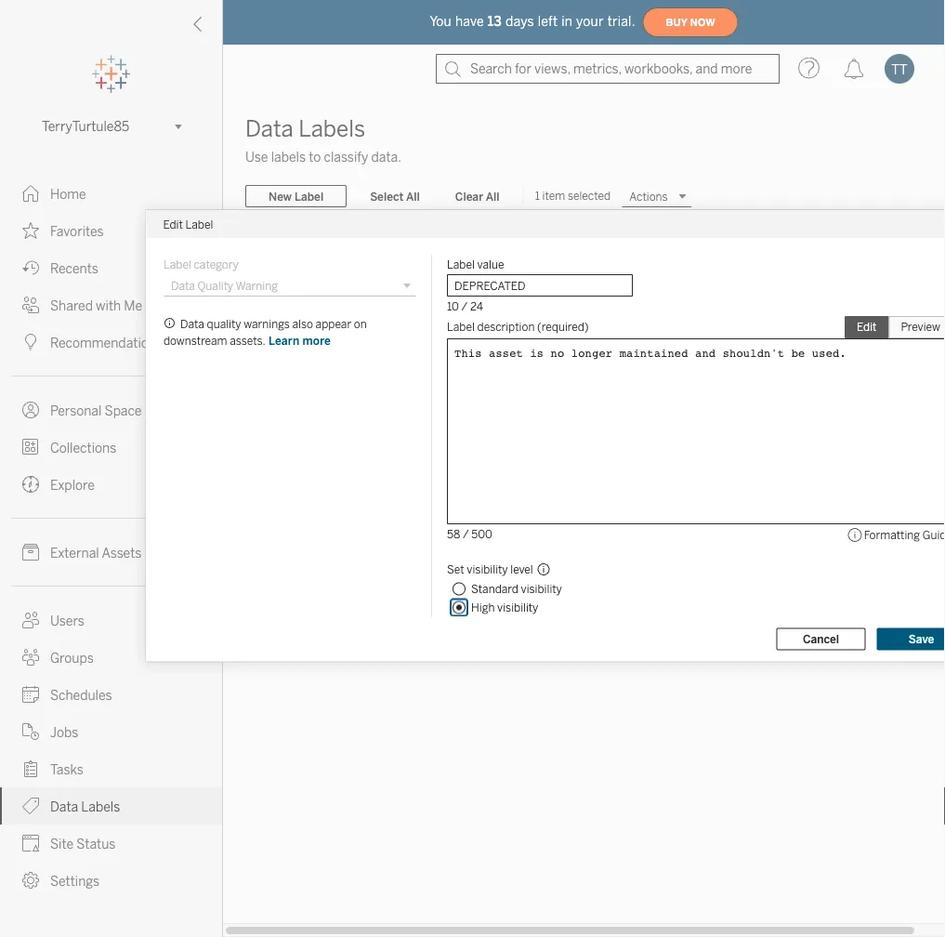 Task type: vqa. For each thing, say whether or not it's contained in the screenshot.
Data within Data quality warnings also appear on downstream assets.
yes



Task type: locate. For each thing, give the bounding box(es) containing it.
most for asset's
[[872, 316, 903, 331]]

0 vertical spatial recent
[[906, 316, 944, 331]]

recent for this flow's most recent ru
[[898, 357, 936, 372]]

1 all from the left
[[406, 189, 420, 203]]

0 vertical spatial visibility
[[467, 563, 508, 576]]

58
[[447, 527, 460, 541]]

flow's
[[828, 357, 862, 372]]

extract
[[490, 314, 529, 328], [341, 316, 383, 331]]

general
[[897, 520, 941, 535]]

tasks link
[[0, 750, 222, 787]]

label for label description (required)
[[447, 320, 475, 334]]

labels
[[299, 116, 365, 142], [81, 799, 120, 814]]

Label description (required) text field
[[447, 338, 945, 524]]

data for data labels use labels to classify data.
[[245, 116, 294, 142]]

warning up warnings
[[235, 279, 277, 292]]

visibility right "set"
[[467, 563, 508, 576]]

1 this from the top
[[800, 316, 825, 331]]

warning for warning
[[492, 519, 536, 532]]

shared with me
[[50, 298, 142, 313]]

1 horizontal spatial all
[[486, 189, 500, 203]]

new label
[[269, 189, 324, 203]]

data inside data labels use labels to classify data.
[[245, 116, 294, 142]]

buy now button
[[643, 7, 739, 37]]

row containing standard
[[223, 508, 945, 549]]

information image
[[847, 527, 864, 544]]

flow down description
[[492, 355, 516, 369]]

all right select
[[406, 189, 420, 203]]

0 horizontal spatial refresh
[[386, 316, 428, 331]]

navigation panel element
[[0, 56, 222, 899]]

recent up ru at the right of page
[[906, 316, 944, 331]]

me
[[124, 298, 142, 313]]

most right flow's
[[865, 357, 895, 372]]

settings
[[50, 873, 100, 889]]

edit up the this flow's most recent ru on the right top of the page
[[857, 320, 877, 334]]

1 vertical spatial -
[[333, 357, 338, 372]]

1 vertical spatial edit
[[857, 320, 877, 334]]

grid
[[223, 227, 945, 937]]

labels up status
[[81, 799, 120, 814]]

standard
[[702, 357, 757, 372], [702, 520, 757, 535], [471, 582, 518, 595]]

1 - from the top
[[333, 316, 338, 331]]

select
[[370, 189, 404, 203]]

24
[[470, 299, 483, 313]]

editor mode option group
[[845, 316, 945, 338]]

edit label dialog
[[146, 210, 945, 661]]

2 - from the top
[[333, 357, 338, 372]]

learn more
[[268, 334, 330, 348]]

0 vertical spatial /
[[461, 299, 467, 313]]

6 row from the top
[[223, 508, 945, 549]]

1 horizontal spatial labels
[[299, 116, 365, 142]]

failed down warning - extract refresh failed
[[394, 357, 426, 372]]

external assets
[[50, 545, 142, 561]]

visibility for set
[[467, 563, 508, 576]]

this left flow's
[[800, 357, 825, 372]]

0 horizontal spatial edit
[[163, 217, 183, 231]]

1 vertical spatial labels
[[81, 799, 120, 814]]

settings link
[[0, 862, 222, 899]]

save button
[[877, 628, 945, 650]]

all for clear all
[[486, 189, 500, 203]]

label right new
[[295, 189, 324, 203]]

visibility right high
[[497, 601, 538, 614]]

1 cell from the left
[[223, 385, 270, 426]]

- for extract
[[333, 316, 338, 331]]

labels inside data labels link
[[81, 799, 120, 814]]

recents link
[[0, 249, 222, 286]]

/ right 58
[[462, 527, 469, 541]]

this left asset
[[800, 520, 825, 535]]

set
[[447, 563, 464, 576]]

- down appear
[[333, 357, 338, 372]]

this
[[800, 316, 825, 331], [800, 357, 825, 372], [800, 520, 825, 535]]

3 row from the top
[[223, 385, 945, 426]]

label down "10 / 24"
[[447, 320, 475, 334]]

most right asset's
[[872, 316, 903, 331]]

0 vertical spatial edit
[[163, 217, 183, 231]]

row group
[[223, 262, 945, 589]]

- left the "on"
[[333, 316, 338, 331]]

run down label description (required)
[[519, 355, 537, 369]]

a
[[887, 520, 894, 535]]

all right "clear"
[[486, 189, 500, 203]]

edit up label category
[[163, 217, 183, 231]]

personal space link
[[0, 391, 222, 429]]

data inside popup button
[[171, 279, 195, 292]]

data quality warning
[[171, 279, 277, 292]]

data for data quality warnings also appear on downstream assets.
[[180, 317, 204, 331]]

visibility down sensitive data
[[521, 582, 562, 595]]

2 this from the top
[[800, 357, 825, 372]]

data quality warning button
[[163, 274, 416, 297]]

new
[[269, 189, 292, 203]]

13
[[488, 14, 502, 29]]

to
[[309, 149, 321, 165]]

recommendations link
[[0, 324, 222, 361]]

data down label category
[[171, 279, 195, 292]]

warning up sensitive
[[492, 519, 536, 532]]

recent
[[906, 316, 944, 331], [898, 357, 936, 372]]

1
[[535, 189, 540, 203]]

-
[[333, 316, 338, 331], [333, 357, 338, 372]]

cancel
[[803, 632, 840, 646]]

explore link
[[0, 466, 222, 503]]

run down warning - extract refresh failed
[[371, 357, 391, 372]]

extract down certified
[[490, 314, 529, 328]]

row containing warning - extract refresh failed
[[223, 303, 945, 344]]

Label value text field
[[447, 274, 633, 297]]

extract up warning - flow run failed
[[341, 316, 383, 331]]

visibility for standard
[[521, 582, 562, 595]]

0 vertical spatial most
[[872, 316, 903, 331]]

data.
[[371, 149, 402, 165]]

run
[[519, 355, 537, 369], [371, 357, 391, 372]]

/ for 58
[[462, 527, 469, 541]]

row
[[223, 303, 945, 344], [223, 344, 945, 385], [223, 385, 945, 426], [223, 426, 945, 467], [223, 467, 945, 508], [223, 508, 945, 549]]

warning - flow run failed
[[281, 357, 426, 372]]

schedules link
[[0, 676, 222, 713]]

label value
[[447, 258, 504, 271]]

data inside data quality warnings also appear on downstream assets.
[[180, 317, 204, 331]]

personal
[[50, 403, 102, 418]]

data up 'downstream'
[[180, 317, 204, 331]]

home link
[[0, 175, 222, 212]]

refresh
[[532, 314, 569, 328], [386, 316, 428, 331]]

2 row from the top
[[223, 344, 945, 385]]

label down value
[[447, 258, 475, 271]]

0 vertical spatial -
[[333, 316, 338, 331]]

warning for warning - flow run failed
[[281, 357, 330, 372]]

recent left ru at the right of page
[[898, 357, 936, 372]]

refresh right the "on"
[[386, 316, 428, 331]]

0 vertical spatial labels
[[299, 116, 365, 142]]

4 cell from the left
[[691, 385, 788, 426]]

refresh down label value text field
[[532, 314, 569, 328]]

2 all from the left
[[486, 189, 500, 203]]

1 vertical spatial recent
[[898, 357, 936, 372]]

has
[[863, 520, 884, 535]]

0 vertical spatial this
[[800, 316, 825, 331]]

collections
[[50, 440, 117, 456]]

0 horizontal spatial all
[[406, 189, 420, 203]]

warning up the learn more
[[281, 316, 330, 331]]

data up site
[[50, 799, 78, 814]]

0 horizontal spatial labels
[[81, 799, 120, 814]]

labels inside data labels use labels to classify data.
[[299, 116, 365, 142]]

1 vertical spatial most
[[865, 357, 895, 372]]

data
[[245, 116, 294, 142], [171, 279, 195, 292], [180, 317, 204, 331], [50, 799, 78, 814]]

classify
[[324, 149, 368, 165]]

edit inside editor mode option group
[[857, 320, 877, 334]]

3 cell from the left
[[622, 385, 691, 426]]

data for data labels
[[50, 799, 78, 814]]

cell
[[223, 385, 270, 426], [456, 385, 622, 426], [622, 385, 691, 426], [691, 385, 788, 426]]

flow
[[492, 355, 516, 369], [341, 357, 368, 372]]

/ right 10
[[461, 299, 467, 313]]

sensitive data
[[492, 560, 567, 573]]

0 vertical spatial standard
[[702, 357, 757, 372]]

visibility
[[467, 563, 508, 576], [521, 582, 562, 595], [497, 601, 538, 614]]

certified
[[492, 273, 538, 287]]

this asset has a general q
[[800, 520, 945, 535]]

sensitive
[[492, 560, 541, 573]]

warning down learn more link
[[281, 357, 330, 372]]

data inside main navigation. press the up and down arrow keys to access links. element
[[50, 799, 78, 814]]

flow down the "on"
[[341, 357, 368, 372]]

learn more link
[[267, 333, 331, 349]]

0 horizontal spatial flow
[[341, 357, 368, 372]]

with
[[96, 298, 121, 313]]

2 vertical spatial standard
[[471, 582, 518, 595]]

1 vertical spatial /
[[462, 527, 469, 541]]

jobs
[[50, 725, 78, 740]]

1 item selected
[[535, 189, 611, 203]]

data up use
[[245, 116, 294, 142]]

quality
[[197, 279, 233, 292]]

label
[[295, 189, 324, 203], [185, 217, 213, 231], [163, 258, 191, 271], [447, 258, 475, 271], [447, 320, 475, 334]]

1 row from the top
[[223, 303, 945, 344]]

groups
[[50, 650, 94, 666]]

1 vertical spatial visibility
[[521, 582, 562, 595]]

row group containing warning - extract refresh failed
[[223, 262, 945, 589]]

1 vertical spatial this
[[800, 357, 825, 372]]

1 horizontal spatial edit
[[857, 320, 877, 334]]

explore
[[50, 477, 95, 493]]

1 horizontal spatial extract
[[490, 314, 529, 328]]

edit for edit label
[[163, 217, 183, 231]]

set visibility level
[[447, 563, 533, 576]]

buy
[[666, 17, 688, 28]]

2 vertical spatial this
[[800, 520, 825, 535]]

value
[[477, 258, 504, 271]]

extract refresh failed
[[490, 314, 602, 328]]

this left asset's
[[800, 316, 825, 331]]

5 row from the top
[[223, 467, 945, 508]]

failed
[[572, 314, 602, 328], [431, 316, 463, 331], [540, 355, 569, 369], [394, 357, 426, 372]]

edit for edit
[[857, 320, 877, 334]]

3 this from the top
[[800, 520, 825, 535]]

label left category in the top of the page
[[163, 258, 191, 271]]

sensitive data row
[[223, 549, 945, 589]]

labels up classify at top left
[[299, 116, 365, 142]]

2 cell from the left
[[456, 385, 622, 426]]



Task type: describe. For each thing, give the bounding box(es) containing it.
0 horizontal spatial extract
[[341, 316, 383, 331]]

0 horizontal spatial run
[[371, 357, 391, 372]]

failed down certified row
[[572, 314, 602, 328]]

selected
[[568, 189, 611, 203]]

warning - extract refresh failed
[[281, 316, 463, 331]]

this for this asset has a general q
[[800, 520, 825, 535]]

label for label value
[[447, 258, 475, 271]]

1 horizontal spatial refresh
[[532, 314, 569, 328]]

shared with me link
[[0, 286, 222, 324]]

tasks
[[50, 762, 84, 777]]

label up label category
[[185, 217, 213, 231]]

q
[[944, 520, 945, 535]]

label description (required)
[[447, 320, 589, 334]]

description
[[800, 237, 861, 251]]

standard inside standard visibility high visibility
[[471, 582, 518, 595]]

this for this asset's most recent 
[[800, 316, 825, 331]]

learn
[[268, 334, 299, 348]]

item
[[543, 189, 565, 203]]

10 / 24
[[447, 299, 483, 313]]

in
[[562, 14, 573, 29]]

buy now
[[666, 17, 715, 28]]

clear
[[455, 189, 484, 203]]

2 vertical spatial visibility
[[497, 601, 538, 614]]

groups link
[[0, 639, 222, 676]]

have
[[455, 14, 484, 29]]

shared
[[50, 298, 93, 313]]

4 row from the top
[[223, 426, 945, 467]]

this asset's most recent 
[[800, 316, 945, 331]]

recent for this asset's most recent 
[[906, 316, 944, 331]]

left
[[538, 14, 558, 29]]

actions
[[636, 237, 677, 251]]

labels for data labels use labels to classify data.
[[299, 116, 365, 142]]

this for this flow's most recent ru
[[800, 357, 825, 372]]

preview
[[901, 320, 940, 334]]

most for flow's
[[865, 357, 895, 372]]

edit label
[[163, 217, 213, 231]]

now
[[690, 17, 715, 28]]

category
[[281, 237, 330, 251]]

label for label category
[[163, 258, 191, 271]]

quality
[[206, 317, 241, 331]]

failed down 10
[[431, 316, 463, 331]]

this flow's most recent ru
[[800, 357, 945, 372]]

recents
[[50, 261, 98, 276]]

favorites link
[[0, 212, 222, 249]]

level
[[510, 563, 533, 576]]

clear all button
[[443, 185, 512, 207]]

appear
[[315, 317, 351, 331]]

on
[[354, 317, 367, 331]]

ru
[[939, 357, 945, 372]]

formatting
[[864, 529, 920, 542]]

/ for 10
[[461, 299, 467, 313]]

flow run failed
[[492, 355, 569, 369]]

data labels link
[[0, 787, 222, 825]]

500
[[471, 527, 492, 541]]

all for select all
[[406, 189, 420, 203]]

set visibility level option group
[[447, 559, 945, 617]]

asset's
[[828, 316, 869, 331]]

assets
[[102, 545, 142, 561]]

custom label dialog info tooltip image
[[163, 317, 176, 330]]

1 horizontal spatial run
[[519, 355, 537, 369]]

collections link
[[0, 429, 222, 466]]

you
[[430, 14, 452, 29]]

users
[[50, 613, 84, 628]]

labels
[[271, 149, 306, 165]]

favorites
[[50, 224, 104, 239]]

users link
[[0, 602, 222, 639]]

description
[[477, 320, 534, 334]]

clear all
[[455, 189, 500, 203]]

also
[[292, 317, 313, 331]]

downstream
[[163, 334, 227, 348]]

assets.
[[229, 334, 265, 348]]

new label button
[[245, 185, 347, 207]]

days
[[506, 14, 534, 29]]

certified row
[[223, 262, 945, 303]]

external assets link
[[0, 534, 222, 571]]

use
[[245, 149, 268, 165]]

10
[[447, 299, 459, 313]]

formatting guid
[[864, 529, 945, 542]]

space
[[105, 403, 142, 418]]

site
[[50, 836, 74, 852]]

data for data quality warning
[[171, 279, 195, 292]]

row containing warning - flow run failed
[[223, 344, 945, 385]]

1 vertical spatial standard
[[702, 520, 757, 535]]

label inside new label button
[[295, 189, 324, 203]]

labels for data labels
[[81, 799, 120, 814]]

your
[[577, 14, 604, 29]]

category
[[193, 258, 238, 271]]

external
[[50, 545, 99, 561]]

data labels
[[50, 799, 120, 814]]

58 / 500
[[447, 527, 492, 541]]

failed down (required)
[[540, 355, 569, 369]]

- for flow
[[333, 357, 338, 372]]

schedules
[[50, 687, 112, 703]]

warning inside popup button
[[235, 279, 277, 292]]

1 horizontal spatial flow
[[492, 355, 516, 369]]

jobs link
[[0, 713, 222, 750]]

data labels use labels to classify data.
[[245, 116, 402, 165]]

warnings
[[243, 317, 289, 331]]

grid containing warning - extract refresh failed
[[223, 227, 945, 937]]

you have 13 days left in your trial.
[[430, 14, 636, 29]]

high
[[471, 601, 495, 614]]

main navigation. press the up and down arrow keys to access links. element
[[0, 175, 222, 899]]

warning for warning - extract refresh failed
[[281, 316, 330, 331]]

value
[[467, 237, 496, 251]]

trial.
[[608, 14, 636, 29]]

status
[[76, 836, 116, 852]]



